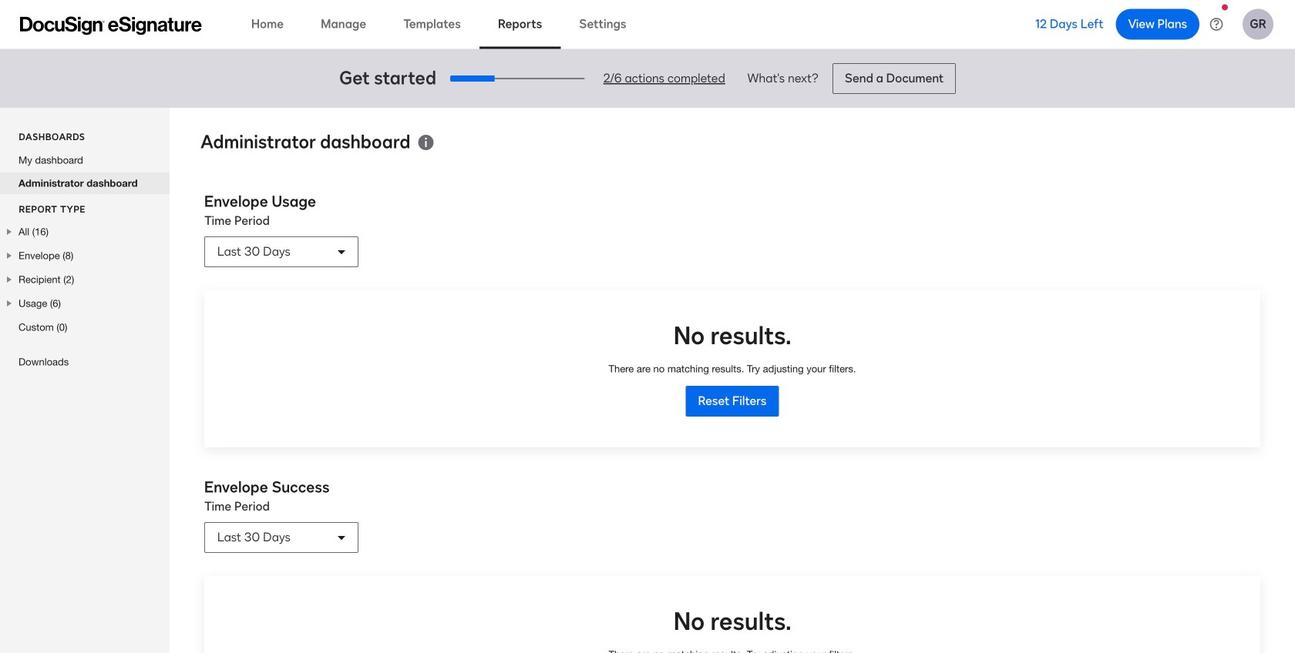 Task type: locate. For each thing, give the bounding box(es) containing it.
docusign esignature image
[[20, 17, 202, 35]]



Task type: vqa. For each thing, say whether or not it's contained in the screenshot.
user icon
no



